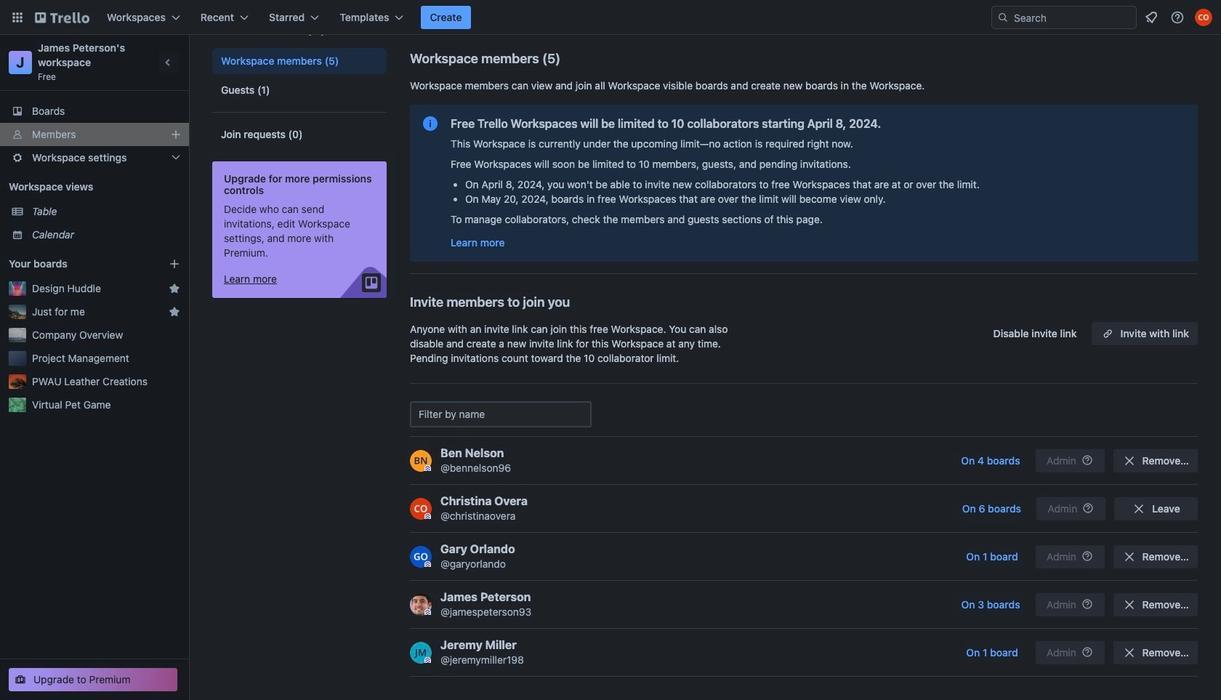 Task type: locate. For each thing, give the bounding box(es) containing it.
this member is an admin of this workspace. image up the jeremy miller (jeremymiller198) image
[[425, 609, 431, 616]]

1 vertical spatial starred icon image
[[169, 306, 180, 318]]

0 vertical spatial starred icon image
[[169, 283, 180, 294]]

1 vertical spatial this member is an admin of this workspace. image
[[425, 657, 431, 664]]

your boards with 6 items element
[[9, 255, 147, 273]]

this member is an admin of this workspace. image
[[425, 465, 431, 472], [425, 657, 431, 664]]

1 vertical spatial this member is an admin of this workspace. image
[[425, 561, 431, 568]]

james peterson (jamespeterson93) image
[[410, 594, 432, 616]]

1 this member is an admin of this workspace. image from the top
[[425, 513, 431, 520]]

1 starred icon image from the top
[[169, 283, 180, 294]]

add board image
[[169, 258, 180, 270]]

search image
[[998, 12, 1009, 23]]

starred icon image
[[169, 283, 180, 294], [169, 306, 180, 318]]

this member is an admin of this workspace. image for james peterson (jamespeterson93) image
[[425, 609, 431, 616]]

2 vertical spatial this member is an admin of this workspace. image
[[425, 609, 431, 616]]

0 vertical spatial this member is an admin of this workspace. image
[[425, 465, 431, 472]]

christina overa (christinaovera) image right open information menu image in the top right of the page
[[1195, 9, 1213, 26]]

gary orlando (garyorlando) image
[[410, 546, 432, 568]]

1 this member is an admin of this workspace. image from the top
[[425, 465, 431, 472]]

christina overa (christinaovera) image
[[1195, 9, 1213, 26], [410, 498, 432, 520]]

open information menu image
[[1171, 10, 1185, 25]]

1 horizontal spatial christina overa (christinaovera) image
[[1195, 9, 1213, 26]]

2 this member is an admin of this workspace. image from the top
[[425, 561, 431, 568]]

this member is an admin of this workspace. image up gary orlando (garyorlando) icon
[[425, 513, 431, 520]]

0 vertical spatial christina overa (christinaovera) image
[[1195, 9, 1213, 26]]

jeremy miller (jeremymiller198) image
[[410, 642, 432, 664]]

0 vertical spatial this member is an admin of this workspace. image
[[425, 513, 431, 520]]

Filter by name text field
[[410, 401, 592, 428]]

christina overa (christinaovera) image down ben nelson (bennelson96) image
[[410, 498, 432, 520]]

this member is an admin of this workspace. image up james peterson (jamespeterson93) image
[[425, 561, 431, 568]]

1 vertical spatial christina overa (christinaovera) image
[[410, 498, 432, 520]]

this member is an admin of this workspace. image
[[425, 513, 431, 520], [425, 561, 431, 568], [425, 609, 431, 616]]

3 this member is an admin of this workspace. image from the top
[[425, 609, 431, 616]]

2 this member is an admin of this workspace. image from the top
[[425, 657, 431, 664]]



Task type: describe. For each thing, give the bounding box(es) containing it.
back to home image
[[35, 6, 89, 29]]

christina overa (christinaovera) image inside primary element
[[1195, 9, 1213, 26]]

0 horizontal spatial christina overa (christinaovera) image
[[410, 498, 432, 520]]

this member is an admin of this workspace. image for the jeremy miller (jeremymiller198) image
[[425, 657, 431, 664]]

0 notifications image
[[1143, 9, 1161, 26]]

this member is an admin of this workspace. image for gary orlando (garyorlando) icon
[[425, 561, 431, 568]]

primary element
[[0, 0, 1222, 35]]

this member is an admin of this workspace. image for ben nelson (bennelson96) image
[[425, 465, 431, 472]]

Search field
[[1009, 7, 1137, 28]]

2 starred icon image from the top
[[169, 306, 180, 318]]

ben nelson (bennelson96) image
[[410, 450, 432, 472]]

workspace navigation collapse icon image
[[159, 52, 179, 73]]



Task type: vqa. For each thing, say whether or not it's contained in the screenshot.
add related to Doing
no



